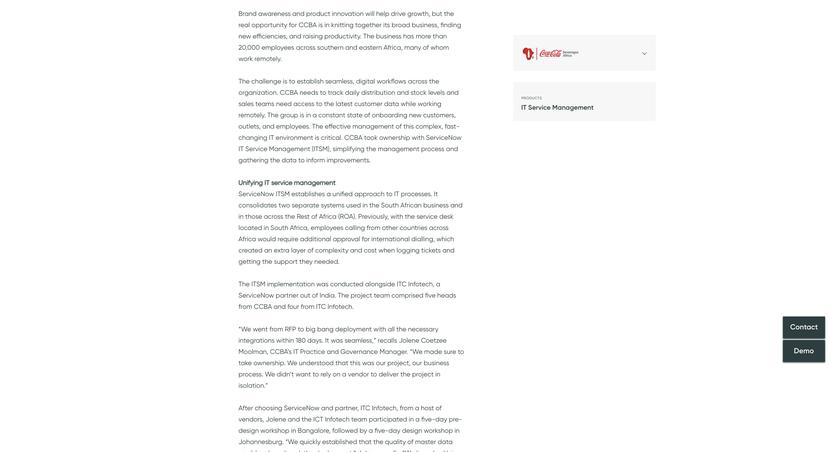 Task type: vqa. For each thing, say whether or not it's contained in the screenshot.
'employees' within the Engage employees anywhere
no



Task type: describe. For each thing, give the bounding box(es) containing it.
management inside products it service management
[[553, 104, 594, 111]]

products
[[522, 96, 542, 101]]

0 vertical spatial management
[[353, 123, 394, 130]]

and down the which
[[443, 247, 455, 255]]

teams
[[256, 100, 275, 108]]

of up "ownership"
[[396, 123, 402, 130]]

the inside brand awareness and product innovation will help drive growth, but the real opportunity for ccba is in knitting together its broad business, finding new efficiencies, and raising productivity. the business has more than 20,000 employees across southern and eastern africa, many of whom work remotely.
[[444, 10, 454, 18]]

the right gathering
[[270, 156, 280, 164]]

which
[[437, 235, 454, 243]]

the down took
[[367, 145, 377, 153]]

deliver
[[379, 371, 399, 379]]

opportunity
[[252, 21, 288, 29]]

the down two in the left of the page
[[285, 213, 295, 221]]

remotely. inside brand awareness and product innovation will help drive growth, but the real opportunity for ccba is in knitting together its broad business, finding new efficiencies, and raising productivity. the business has more than 20,000 employees across southern and eastern africa, many of whom work remotely.
[[255, 55, 282, 63]]

than
[[433, 32, 447, 40]]

itsm inside the 'unifying it service management servicenow itsm establishes a unified approach to it processes. it consolidates two separate systems used in the south african business and in those across the rest of africa (roa). previously, with the service desk located in south africa, employees calling from other countries across africa would require additional approval for international dialling, which created an extra layer of complexity and cost when logging tickets and getting the support they needed.'
[[276, 190, 290, 198]]

project inside the itsm implementation was conducted alongside itc infotech, a servicenow partner out of india. the project team comprised five heads from ccba and four from itc infotech.
[[351, 292, 373, 300]]

governance
[[341, 348, 378, 356]]

employees.
[[276, 123, 311, 130]]

across inside brand awareness and product innovation will help drive growth, but the real opportunity for ccba is in knitting together its broad business, finding new efficiencies, and raising productivity. the business has more than 20,000 employees across southern and eastern africa, many of whom work remotely.
[[296, 44, 316, 52]]

the up infotech.
[[338, 292, 349, 300]]

its
[[384, 21, 390, 29]]

stock
[[411, 89, 427, 97]]

this inside the challenge is to establish seamless, digital workflows across the organization. ccba needs to track daily distribution and stock levels and sales teams need access to the latest customer data while working remotely. the group is in a constant state of onboarding new customers, outlets, and employees. the effective management of this complex, fast- changing it environment is critical. ccba took ownership with servicenow it service management (itsm), simplifying the management process and gathering the data to inform improvements.
[[404, 123, 414, 130]]

it down changing
[[239, 145, 244, 153]]

and left raising
[[290, 32, 302, 40]]

in inside the challenge is to establish seamless, digital workflows across the organization. ccba needs to track daily distribution and stock levels and sales teams need access to the latest customer data while working remotely. the group is in a constant state of onboarding new customers, outlets, and employees. the effective management of this complex, fast- changing it environment is critical. ccba took ownership with servicenow it service management (itsm), simplifying the management process and gathering the data to inform improvements.
[[306, 111, 311, 119]]

a right by
[[369, 427, 373, 435]]

that inside after choosing servicenow and partner, itc infotech, from a host of vendors, jolene and the ict infotech team participated in a five-day pre- design workshop in bangalore, followed by a five-day design workshop in johannesburg. "we quickly established that the quality of master data would make or break the deployment," jolene recalls. "we launched
[[359, 438, 372, 446]]

isolation."
[[239, 382, 268, 390]]

cost
[[364, 247, 377, 255]]

of right rest
[[312, 213, 318, 221]]

knitting
[[332, 21, 354, 29]]

to left big
[[298, 326, 304, 333]]

(itsm),
[[312, 145, 331, 153]]

a up master at the right bottom
[[416, 416, 420, 424]]

products it service management
[[522, 96, 594, 111]]

0 horizontal spatial data
[[282, 156, 297, 164]]

it right changing
[[269, 134, 274, 142]]

southern
[[317, 44, 344, 52]]

20,000
[[239, 44, 260, 52]]

simplifying
[[333, 145, 365, 153]]

access
[[294, 100, 315, 108]]

team inside after choosing servicenow and partner, itc infotech, from a host of vendors, jolene and the ict infotech team participated in a five-day pre- design workshop in bangalore, followed by a five-day design workshop in johannesburg. "we quickly established that the quality of master data would make or break the deployment," jolene recalls. "we launched
[[352, 416, 368, 424]]

after
[[239, 404, 253, 412]]

ccba inside brand awareness and product innovation will help drive growth, but the real opportunity for ccba is in knitting together its broad business, finding new efficiencies, and raising productivity. the business has more than 20,000 employees across southern and eastern africa, many of whom work remotely.
[[299, 21, 317, 29]]

"we down quality
[[403, 450, 415, 452]]

2 design from the left
[[402, 427, 423, 435]]

servicenow inside the itsm implementation was conducted alongside itc infotech, a servicenow partner out of india. the project team comprised five heads from ccba and four from itc infotech.
[[239, 292, 274, 300]]

this inside "we went from rfp to big bang deployment with all the necessary integrations within 180 days. it was seamless," recalls jolene coetzee moolman, ccba's it practice and governance manager. "we made sure to take ownership. we understood that this was our project, our business process. we didn't want to rely on a vendor to deliver the project in isolation."
[[350, 359, 361, 367]]

partner,
[[335, 404, 359, 412]]

a inside the itsm implementation was conducted alongside itc infotech, a servicenow partner out of india. the project team comprised five heads from ccba and four from itc infotech.
[[436, 280, 441, 288]]

the up previously,
[[370, 201, 380, 209]]

1 horizontal spatial africa
[[319, 213, 337, 221]]

business inside brand awareness and product innovation will help drive growth, but the real opportunity for ccba is in knitting together its broad business, finding new efficiencies, and raising productivity. the business has more than 20,000 employees across southern and eastern africa, many of whom work remotely.
[[376, 32, 402, 40]]

"we up break
[[286, 438, 298, 446]]

getting
[[239, 258, 261, 266]]

team inside the itsm implementation was conducted alongside itc infotech, a servicenow partner out of india. the project team comprised five heads from ccba and four from itc infotech.
[[374, 292, 390, 300]]

1 vertical spatial itc
[[316, 303, 326, 311]]

is down access
[[300, 111, 304, 119]]

calling
[[345, 224, 365, 232]]

1 vertical spatial five-
[[375, 427, 389, 435]]

complex,
[[416, 123, 444, 130]]

the up levels
[[430, 77, 440, 85]]

require
[[278, 235, 299, 243]]

project inside "we went from rfp to big bang deployment with all the necessary integrations within 180 days. it was seamless," recalls jolene coetzee moolman, ccba's it practice and governance manager. "we made sure to take ownership. we understood that this was our project, our business process. we didn't want to rely on a vendor to deliver the project in isolation."
[[412, 371, 434, 379]]

0 vertical spatial data
[[384, 100, 399, 108]]

of right the layer
[[308, 247, 314, 255]]

complexity
[[316, 247, 349, 255]]

workflows
[[377, 77, 407, 85]]

latest
[[336, 100, 353, 108]]

distribution
[[362, 89, 396, 97]]

to right the sure
[[458, 348, 465, 356]]

used
[[347, 201, 361, 209]]

the down teams
[[268, 111, 279, 119]]

and up while
[[397, 89, 409, 97]]

four
[[288, 303, 299, 311]]

ccba up simplifying
[[345, 134, 363, 142]]

2 vertical spatial jolene
[[358, 450, 379, 452]]

tickets
[[422, 247, 441, 255]]

digital
[[356, 77, 375, 85]]

recalls
[[378, 337, 398, 345]]

within
[[277, 337, 294, 345]]

vendors,
[[239, 416, 264, 424]]

they
[[300, 258, 313, 266]]

international
[[372, 235, 410, 243]]

1 our from the left
[[376, 359, 386, 367]]

"we left made
[[410, 348, 423, 356]]

0 vertical spatial five-
[[422, 416, 436, 424]]

the down getting
[[239, 280, 250, 288]]

it inside the 'unifying it service management servicenow itsm establishes a unified approach to it processes. it consolidates two separate systems used in the south african business and in those across the rest of africa (roa). previously, with the service desk located in south africa, employees calling from other countries across africa would require additional approval for international dialling, which created an extra layer of complexity and cost when logging tickets and getting the support they needed.'
[[434, 190, 438, 198]]

from inside "we went from rfp to big bang deployment with all the necessary integrations within 180 days. it was seamless," recalls jolene coetzee moolman, ccba's it practice and governance manager. "we made sure to take ownership. we understood that this was our project, our business process. we didn't want to rely on a vendor to deliver the project in isolation."
[[270, 326, 283, 333]]

participated
[[369, 416, 408, 424]]

the challenge is to establish seamless, digital workflows across the organization. ccba needs to track daily distribution and stock levels and sales teams need access to the latest customer data while working remotely. the group is in a constant state of onboarding new customers, outlets, and employees. the effective management of this complex, fast- changing it environment is critical. ccba took ownership with servicenow it service management (itsm), simplifying the management process and gathering the data to inform improvements.
[[239, 77, 462, 164]]

across down two in the left of the page
[[264, 213, 284, 221]]

rest
[[297, 213, 310, 221]]

state
[[347, 111, 363, 119]]

quickly
[[300, 438, 321, 446]]

conducted
[[331, 280, 364, 288]]

and inside the itsm implementation was conducted alongside itc infotech, a servicenow partner out of india. the project team comprised five heads from ccba and four from itc infotech.
[[274, 303, 286, 311]]

of down customer
[[365, 111, 371, 119]]

establish
[[297, 77, 324, 85]]

the up the organization.
[[239, 77, 250, 85]]

the down project,
[[401, 371, 411, 379]]

and up bangalore,
[[288, 416, 300, 424]]

is right challenge
[[283, 77, 288, 85]]

to left inform
[[299, 156, 305, 164]]

1 horizontal spatial service
[[417, 213, 438, 221]]

choosing
[[255, 404, 283, 412]]

followed
[[333, 427, 358, 435]]

the left ict
[[302, 416, 312, 424]]

established
[[323, 438, 357, 446]]

establishes
[[292, 190, 325, 198]]

two
[[279, 201, 290, 209]]

with inside the 'unifying it service management servicenow itsm establishes a unified approach to it processes. it consolidates two separate systems used in the south african business and in those across the rest of africa (roa). previously, with the service desk located in south africa, employees calling from other countries across africa would require additional approval for international dialling, which created an extra layer of complexity and cost when logging tickets and getting the support they needed.'
[[391, 213, 404, 221]]

with inside "we went from rfp to big bang deployment with all the necessary integrations within 180 days. it was seamless," recalls jolene coetzee moolman, ccba's it practice and governance manager. "we made sure to take ownership. we understood that this was our project, our business process. we didn't want to rely on a vendor to deliver the project in isolation."
[[374, 326, 387, 333]]

it inside "we went from rfp to big bang deployment with all the necessary integrations within 180 days. it was seamless," recalls jolene coetzee moolman, ccba's it practice and governance manager. "we made sure to take ownership. we understood that this was our project, our business process. we didn't want to rely on a vendor to deliver the project in isolation."
[[325, 337, 329, 345]]

service inside the challenge is to establish seamless, digital workflows across the organization. ccba needs to track daily distribution and stock levels and sales teams need access to the latest customer data while working remotely. the group is in a constant state of onboarding new customers, outlets, and employees. the effective management of this complex, fast- changing it environment is critical. ccba took ownership with servicenow it service management (itsm), simplifying the management process and gathering the data to inform improvements.
[[246, 145, 268, 153]]

product
[[306, 10, 331, 18]]

unifying
[[239, 179, 263, 187]]

want
[[296, 371, 311, 379]]

service inside products it service management
[[529, 104, 551, 111]]

many
[[405, 44, 422, 52]]

group
[[280, 111, 298, 119]]

in left those
[[239, 213, 244, 221]]

and right levels
[[447, 89, 459, 97]]

a inside the challenge is to establish seamless, digital workflows across the organization. ccba needs to track daily distribution and stock levels and sales teams need access to the latest customer data while working remotely. the group is in a constant state of onboarding new customers, outlets, and employees. the effective management of this complex, fast- changing it environment is critical. ccba took ownership with servicenow it service management (itsm), simplifying the management process and gathering the data to inform improvements.
[[313, 111, 317, 119]]

other
[[382, 224, 398, 232]]

in down pre-
[[455, 427, 460, 435]]

(roa).
[[338, 213, 357, 221]]

constant
[[319, 111, 346, 119]]

levels
[[429, 89, 445, 97]]

the right all
[[397, 326, 407, 333]]

support
[[274, 258, 298, 266]]

partner
[[276, 292, 299, 300]]

for inside the 'unifying it service management servicenow itsm establishes a unified approach to it processes. it consolidates two separate systems used in the south african business and in those across the rest of africa (roa). previously, with the service desk located in south africa, employees calling from other countries across africa would require additional approval for international dialling, which created an extra layer of complexity and cost when logging tickets and getting the support they needed.'
[[362, 235, 370, 243]]

will
[[366, 10, 375, 18]]

infotech, inside the itsm implementation was conducted alongside itc infotech, a servicenow partner out of india. the project team comprised five heads from ccba and four from itc infotech.
[[409, 280, 435, 288]]

brand
[[239, 10, 257, 18]]

to left track
[[320, 89, 327, 97]]

the up critical.
[[312, 123, 324, 130]]

new inside brand awareness and product innovation will help drive growth, but the real opportunity for ccba is in knitting together its broad business, finding new efficiencies, and raising productivity. the business has more than 20,000 employees across southern and eastern africa, many of whom work remotely.
[[239, 32, 251, 40]]

is inside brand awareness and product innovation will help drive growth, but the real opportunity for ccba is in knitting together its broad business, finding new efficiencies, and raising productivity. the business has more than 20,000 employees across southern and eastern africa, many of whom work remotely.
[[319, 21, 323, 29]]

effective
[[325, 123, 351, 130]]

ccba up need
[[280, 89, 298, 97]]

the down african
[[405, 213, 415, 221]]

of right quality
[[408, 438, 414, 446]]

from inside after choosing servicenow and partner, itc infotech, from a host of vendors, jolene and the ict infotech team participated in a five-day pre- design workshop in bangalore, followed by a five-day design workshop in johannesburg. "we quickly established that the quality of master data would make or break the deployment," jolene recalls. "we launched
[[400, 404, 414, 412]]

more
[[416, 32, 432, 40]]

to left establish
[[289, 77, 296, 85]]

of right host on the bottom right of page
[[436, 404, 442, 412]]

broad
[[392, 21, 411, 29]]

1 vertical spatial africa
[[239, 235, 256, 243]]

africa, inside the 'unifying it service management servicenow itsm establishes a unified approach to it processes. it consolidates two separate systems used in the south african business and in those across the rest of africa (roa). previously, with the service desk located in south africa, employees calling from other countries across africa would require additional approval for international dialling, which created an extra layer of complexity and cost when logging tickets and getting the support they needed.'
[[290, 224, 309, 232]]

"we left went
[[239, 326, 251, 333]]

make
[[259, 450, 275, 452]]

ict
[[314, 416, 324, 424]]

consolidates
[[239, 201, 277, 209]]

1 vertical spatial day
[[389, 427, 401, 435]]

infotech
[[325, 416, 350, 424]]

and right process
[[446, 145, 459, 153]]

extra
[[274, 247, 290, 255]]

new inside the challenge is to establish seamless, digital workflows across the organization. ccba needs to track daily distribution and stock levels and sales teams need access to the latest customer data while working remotely. the group is in a constant state of onboarding new customers, outlets, and employees. the effective management of this complex, fast- changing it environment is critical. ccba took ownership with servicenow it service management (itsm), simplifying the management process and gathering the data to inform improvements.
[[409, 111, 422, 119]]

the itsm implementation was conducted alongside itc infotech, a servicenow partner out of india. the project team comprised five heads from ccba and four from itc infotech.
[[239, 280, 457, 311]]

to inside the 'unifying it service management servicenow itsm establishes a unified approach to it processes. it consolidates two separate systems used in the south african business and in those across the rest of africa (roa). previously, with the service desk located in south africa, employees calling from other countries across africa would require additional approval for international dialling, which created an extra layer of complexity and cost when logging tickets and getting the support they needed.'
[[387, 190, 393, 198]]

remotely. inside the challenge is to establish seamless, digital workflows across the organization. ccba needs to track daily distribution and stock levels and sales teams need access to the latest customer data while working remotely. the group is in a constant state of onboarding new customers, outlets, and employees. the effective management of this complex, fast- changing it environment is critical. ccba took ownership with servicenow it service management (itsm), simplifying the management process and gathering the data to inform improvements.
[[239, 111, 266, 119]]

0 horizontal spatial service
[[272, 179, 293, 187]]

deployment,"
[[316, 450, 356, 452]]

and left product at the top of page
[[293, 10, 305, 18]]

coetzee
[[421, 337, 447, 345]]

the up recalls.
[[374, 438, 384, 446]]

management inside the 'unifying it service management servicenow itsm establishes a unified approach to it processes. it consolidates two separate systems used in the south african business and in those across the rest of africa (roa). previously, with the service desk located in south africa, employees calling from other countries across africa would require additional approval for international dialling, which created an extra layer of complexity and cost when logging tickets and getting the support they needed.'
[[294, 179, 336, 187]]

or
[[277, 450, 283, 452]]

break
[[285, 450, 302, 452]]

and left cost
[[350, 247, 363, 255]]

contact
[[791, 323, 819, 332]]

created
[[239, 247, 263, 255]]



Task type: locate. For each thing, give the bounding box(es) containing it.
pre-
[[449, 416, 463, 424]]

1 horizontal spatial jolene
[[358, 450, 379, 452]]

1 vertical spatial management
[[378, 145, 420, 153]]

business up desk
[[424, 201, 449, 209]]

previously,
[[359, 213, 389, 221]]

0 vertical spatial employees
[[262, 44, 295, 52]]

2 vertical spatial management
[[294, 179, 336, 187]]

0 vertical spatial itc
[[397, 280, 407, 288]]

the up finding
[[444, 10, 454, 18]]

and down productivity.
[[346, 44, 358, 52]]

0 horizontal spatial this
[[350, 359, 361, 367]]

1 horizontal spatial our
[[413, 359, 422, 367]]

master
[[416, 438, 436, 446]]

1 horizontal spatial five-
[[422, 416, 436, 424]]

1 horizontal spatial infotech,
[[409, 280, 435, 288]]

in right participated
[[409, 416, 414, 424]]

was down the governance
[[363, 359, 375, 367]]

it right unifying
[[265, 179, 270, 187]]

1 vertical spatial it
[[325, 337, 329, 345]]

a up heads
[[436, 280, 441, 288]]

this up vendor
[[350, 359, 361, 367]]

organization.
[[239, 89, 278, 97]]

infotech, up participated
[[372, 404, 399, 412]]

and down partner
[[274, 303, 286, 311]]

across up stock
[[408, 77, 428, 85]]

our right project,
[[413, 359, 422, 367]]

the down quickly
[[304, 450, 314, 452]]

1 horizontal spatial employees
[[311, 224, 344, 232]]

0 horizontal spatial day
[[389, 427, 401, 435]]

new down while
[[409, 111, 422, 119]]

contact link
[[784, 317, 826, 339]]

1 vertical spatial itsm
[[252, 280, 266, 288]]

0 horizontal spatial south
[[271, 224, 289, 232]]

service up two in the left of the page
[[272, 179, 293, 187]]

of inside the itsm implementation was conducted alongside itc infotech, a servicenow partner out of india. the project team comprised five heads from ccba and four from itc infotech.
[[312, 292, 318, 300]]

jolene down necessary
[[399, 337, 420, 345]]

when
[[379, 247, 395, 255]]

business inside "we went from rfp to big bang deployment with all the necessary integrations within 180 days. it was seamless," recalls jolene coetzee moolman, ccba's it practice and governance manager. "we made sure to take ownership. we understood that this was our project, our business process. we didn't want to rely on a vendor to deliver the project in isolation."
[[424, 359, 450, 367]]

for up cost
[[362, 235, 370, 243]]

for inside brand awareness and product innovation will help drive growth, but the real opportunity for ccba is in knitting together its broad business, finding new efficiencies, and raising productivity. the business has more than 20,000 employees across southern and eastern africa, many of whom work remotely.
[[289, 21, 297, 29]]

the inside brand awareness and product innovation will help drive growth, but the real opportunity for ccba is in knitting together its broad business, finding new efficiencies, and raising productivity. the business has more than 20,000 employees across southern and eastern africa, many of whom work remotely.
[[364, 32, 375, 40]]

0 horizontal spatial for
[[289, 21, 297, 29]]

1 horizontal spatial africa,
[[384, 44, 403, 52]]

bang
[[318, 326, 334, 333]]

remotely.
[[255, 55, 282, 63], [239, 111, 266, 119]]

day left pre-
[[436, 416, 448, 424]]

jolene down by
[[358, 450, 379, 452]]

fast-
[[445, 123, 460, 130]]

1 vertical spatial with
[[391, 213, 404, 221]]

with inside the challenge is to establish seamless, digital workflows across the organization. ccba needs to track daily distribution and stock levels and sales teams need access to the latest customer data while working remotely. the group is in a constant state of onboarding new customers, outlets, and employees. the effective management of this complex, fast- changing it environment is critical. ccba took ownership with servicenow it service management (itsm), simplifying the management process and gathering the data to inform improvements.
[[412, 134, 425, 142]]

0 vertical spatial infotech,
[[409, 280, 435, 288]]

day
[[436, 416, 448, 424], [389, 427, 401, 435]]

1 vertical spatial this
[[350, 359, 361, 367]]

it down 180
[[294, 348, 299, 356]]

0 horizontal spatial five-
[[375, 427, 389, 435]]

a up systems
[[327, 190, 331, 198]]

changing
[[239, 134, 268, 142]]

infotech.
[[328, 303, 354, 311]]

itc right the partner,
[[361, 404, 371, 412]]

employees inside brand awareness and product innovation will help drive growth, but the real opportunity for ccba is in knitting together its broad business, finding new efficiencies, and raising productivity. the business has more than 20,000 employees across southern and eastern africa, many of whom work remotely.
[[262, 44, 295, 52]]

2 horizontal spatial data
[[438, 438, 453, 446]]

0 vertical spatial team
[[374, 292, 390, 300]]

but
[[432, 10, 443, 18]]

ccba up went
[[254, 303, 272, 311]]

would inside the 'unifying it service management servicenow itsm establishes a unified approach to it processes. it consolidates two separate systems used in the south african business and in those across the rest of africa (roa). previously, with the service desk located in south africa, employees calling from other countries across africa would require additional approval for international dialling, which created an extra layer of complexity and cost when logging tickets and getting the support they needed.'
[[258, 235, 276, 243]]

five-
[[422, 416, 436, 424], [375, 427, 389, 435]]

"we
[[239, 326, 251, 333], [410, 348, 423, 356], [286, 438, 298, 446], [403, 450, 415, 452]]

0 vertical spatial jolene
[[399, 337, 420, 345]]

business
[[376, 32, 402, 40], [424, 201, 449, 209], [424, 359, 450, 367]]

2 vertical spatial data
[[438, 438, 453, 446]]

management down "ownership"
[[378, 145, 420, 153]]

seamless,
[[326, 77, 355, 85]]

servicenow down fast-
[[426, 134, 462, 142]]

servicenow inside the 'unifying it service management servicenow itsm establishes a unified approach to it processes. it consolidates two separate systems used in the south african business and in those across the rest of africa (roa). previously, with the service desk located in south africa, employees calling from other countries across africa would require additional approval for international dialling, which created an extra layer of complexity and cost when logging tickets and getting the support they needed.'
[[239, 190, 274, 198]]

0 horizontal spatial africa,
[[290, 224, 309, 232]]

take
[[239, 359, 252, 367]]

south up previously,
[[381, 201, 399, 209]]

bangalore,
[[298, 427, 331, 435]]

it
[[434, 190, 438, 198], [325, 337, 329, 345]]

business down made
[[424, 359, 450, 367]]

180
[[296, 337, 306, 345]]

of down the more
[[423, 44, 429, 52]]

in up break
[[291, 427, 296, 435]]

1 horizontal spatial itsm
[[276, 190, 290, 198]]

our
[[376, 359, 386, 367], [413, 359, 422, 367]]

0 horizontal spatial employees
[[262, 44, 295, 52]]

team
[[374, 292, 390, 300], [352, 416, 368, 424]]

project
[[351, 292, 373, 300], [412, 371, 434, 379]]

a inside "we went from rfp to big bang deployment with all the necessary integrations within 180 days. it was seamless," recalls jolene coetzee moolman, ccba's it practice and governance manager. "we made sure to take ownership. we understood that this was our project, our business process. we didn't want to rely on a vendor to deliver the project in isolation."
[[342, 371, 347, 379]]

0 horizontal spatial our
[[376, 359, 386, 367]]

1 vertical spatial management
[[269, 145, 311, 153]]

0 horizontal spatial it
[[325, 337, 329, 345]]

itsm inside the itsm implementation was conducted alongside itc infotech, a servicenow partner out of india. the project team comprised five heads from ccba and four from itc infotech.
[[252, 280, 266, 288]]

2 horizontal spatial was
[[363, 359, 375, 367]]

vendor
[[348, 371, 369, 379]]

desk
[[440, 213, 454, 221]]

1 vertical spatial south
[[271, 224, 289, 232]]

a inside the 'unifying it service management servicenow itsm establishes a unified approach to it processes. it consolidates two separate systems used in the south african business and in those across the rest of africa (roa). previously, with the service desk located in south africa, employees calling from other countries across africa would require additional approval for international dialling, which created an extra layer of complexity and cost when logging tickets and getting the support they needed.'
[[327, 190, 331, 198]]

0 vertical spatial it
[[434, 190, 438, 198]]

1 design from the left
[[239, 427, 259, 435]]

0 horizontal spatial service
[[246, 145, 268, 153]]

approval
[[333, 235, 360, 243]]

ccba inside the itsm implementation was conducted alongside itc infotech, a servicenow partner out of india. the project team comprised five heads from ccba and four from itc infotech.
[[254, 303, 272, 311]]

servicenow up ict
[[284, 404, 320, 412]]

0 horizontal spatial with
[[374, 326, 387, 333]]

1 horizontal spatial management
[[553, 104, 594, 111]]

located
[[239, 224, 262, 232]]

1 vertical spatial project
[[412, 371, 434, 379]]

environment
[[276, 134, 314, 142]]

ccba up raising
[[299, 21, 317, 29]]

1 horizontal spatial new
[[409, 111, 422, 119]]

five
[[425, 292, 436, 300]]

new down real
[[239, 32, 251, 40]]

layer
[[291, 247, 306, 255]]

servicenow inside the challenge is to establish seamless, digital workflows across the organization. ccba needs to track daily distribution and stock levels and sales teams need access to the latest customer data while working remotely. the group is in a constant state of onboarding new customers, outlets, and employees. the effective management of this complex, fast- changing it environment is critical. ccba took ownership with servicenow it service management (itsm), simplifying the management process and gathering the data to inform improvements.
[[426, 134, 462, 142]]

a down access
[[313, 111, 317, 119]]

in down access
[[306, 111, 311, 119]]

1 vertical spatial for
[[362, 235, 370, 243]]

jolene inside "we went from rfp to big bang deployment with all the necessary integrations within 180 days. it was seamless," recalls jolene coetzee moolman, ccba's it practice and governance manager. "we made sure to take ownership. we understood that this was our project, our business process. we didn't want to rely on a vendor to deliver the project in isolation."
[[399, 337, 420, 345]]

1 horizontal spatial that
[[359, 438, 372, 446]]

0 vertical spatial project
[[351, 292, 373, 300]]

2 vertical spatial with
[[374, 326, 387, 333]]

practice
[[300, 348, 325, 356]]

1 vertical spatial that
[[359, 438, 372, 446]]

from inside the 'unifying it service management servicenow itsm establishes a unified approach to it processes. it consolidates two separate systems used in the south african business and in those across the rest of africa (roa). previously, with the service desk located in south africa, employees calling from other countries across africa would require additional approval for international dialling, which created an extra layer of complexity and cost when logging tickets and getting the support they needed.'
[[367, 224, 381, 232]]

1 horizontal spatial with
[[391, 213, 404, 221]]

0 vertical spatial for
[[289, 21, 297, 29]]

1 vertical spatial jolene
[[266, 416, 286, 424]]

to down needs
[[316, 100, 323, 108]]

0 vertical spatial would
[[258, 235, 276, 243]]

working
[[418, 100, 442, 108]]

alongside
[[366, 280, 396, 288]]

to left deliver
[[371, 371, 377, 379]]

would down johannesburg.
[[239, 450, 257, 452]]

that inside "we went from rfp to big bang deployment with all the necessary integrations within 180 days. it was seamless," recalls jolene coetzee moolman, ccba's it practice and governance manager. "we made sure to take ownership. we understood that this was our project, our business process. we didn't want to rely on a vendor to deliver the project in isolation."
[[336, 359, 349, 367]]

yarra valley water logo image
[[522, 43, 588, 64]]

new
[[239, 32, 251, 40], [409, 111, 422, 119]]

real
[[239, 21, 250, 29]]

big
[[306, 326, 316, 333]]

an
[[264, 247, 272, 255]]

servicenow inside after choosing servicenow and partner, itc infotech, from a host of vendors, jolene and the ict infotech team participated in a five-day pre- design workshop in bangalore, followed by a five-day design workshop in johannesburg. "we quickly established that the quality of master data would make or break the deployment," jolene recalls. "we launched
[[284, 404, 320, 412]]

data inside after choosing servicenow and partner, itc infotech, from a host of vendors, jolene and the ict infotech team participated in a five-day pre- design workshop in bangalore, followed by a five-day design workshop in johannesburg. "we quickly established that the quality of master data would make or break the deployment," jolene recalls. "we launched
[[438, 438, 453, 446]]

infotech,
[[409, 280, 435, 288], [372, 404, 399, 412]]

customer
[[355, 100, 383, 108]]

we up didn't
[[287, 359, 298, 367]]

0 horizontal spatial was
[[317, 280, 329, 288]]

0 vertical spatial africa
[[319, 213, 337, 221]]

manager.
[[380, 348, 409, 356]]

a left host on the bottom right of page
[[415, 404, 420, 412]]

in inside brand awareness and product innovation will help drive growth, but the real opportunity for ccba is in knitting together its broad business, finding new efficiencies, and raising productivity. the business has more than 20,000 employees across southern and eastern africa, many of whom work remotely.
[[325, 21, 330, 29]]

infotech, inside after choosing servicenow and partner, itc infotech, from a host of vendors, jolene and the ict infotech team participated in a five-day pre- design workshop in bangalore, followed by a five-day design workshop in johannesburg. "we quickly established that the quality of master data would make or break the deployment," jolene recalls. "we launched
[[372, 404, 399, 412]]

in right used
[[363, 201, 368, 209]]

1 horizontal spatial service
[[529, 104, 551, 111]]

1 vertical spatial service
[[246, 145, 268, 153]]

team down alongside
[[374, 292, 390, 300]]

0 horizontal spatial team
[[352, 416, 368, 424]]

1 horizontal spatial for
[[362, 235, 370, 243]]

0 vertical spatial this
[[404, 123, 414, 130]]

five- down participated
[[375, 427, 389, 435]]

0 horizontal spatial project
[[351, 292, 373, 300]]

1 horizontal spatial project
[[412, 371, 434, 379]]

1 vertical spatial we
[[265, 371, 275, 379]]

1 horizontal spatial would
[[258, 235, 276, 243]]

johannesburg.
[[239, 438, 284, 446]]

and right outlets,
[[263, 123, 275, 130]]

by
[[360, 427, 367, 435]]

african
[[401, 201, 422, 209]]

of inside brand awareness and product innovation will help drive growth, but the real opportunity for ccba is in knitting together its broad business, finding new efficiencies, and raising productivity. the business has more than 20,000 employees across southern and eastern africa, many of whom work remotely.
[[423, 44, 429, 52]]

across
[[296, 44, 316, 52], [408, 77, 428, 85], [264, 213, 284, 221], [429, 224, 449, 232]]

1 horizontal spatial this
[[404, 123, 414, 130]]

0 horizontal spatial new
[[239, 32, 251, 40]]

africa, down rest
[[290, 224, 309, 232]]

dialling,
[[412, 235, 435, 243]]

1 vertical spatial service
[[417, 213, 438, 221]]

help
[[377, 10, 390, 18]]

project down conducted
[[351, 292, 373, 300]]

1 horizontal spatial day
[[436, 416, 448, 424]]

1 vertical spatial team
[[352, 416, 368, 424]]

2 vertical spatial business
[[424, 359, 450, 367]]

it inside products it service management
[[522, 104, 527, 111]]

management up took
[[353, 123, 394, 130]]

days.
[[308, 337, 324, 345]]

0 vertical spatial itsm
[[276, 190, 290, 198]]

0 vertical spatial day
[[436, 416, 448, 424]]

was inside the itsm implementation was conducted alongside itc infotech, a servicenow partner out of india. the project team comprised five heads from ccba and four from itc infotech.
[[317, 280, 329, 288]]

1 horizontal spatial south
[[381, 201, 399, 209]]

separate
[[292, 201, 320, 209]]

africa, inside brand awareness and product innovation will help drive growth, but the real opportunity for ccba is in knitting together its broad business, finding new efficiencies, and raising productivity. the business has more than 20,000 employees across southern and eastern africa, many of whom work remotely.
[[384, 44, 403, 52]]

awareness
[[259, 10, 291, 18]]

service
[[529, 104, 551, 111], [246, 145, 268, 153]]

0 vertical spatial africa,
[[384, 44, 403, 52]]

0 horizontal spatial infotech,
[[372, 404, 399, 412]]

in inside "we went from rfp to big bang deployment with all the necessary integrations within 180 days. it was seamless," recalls jolene coetzee moolman, ccba's it practice and governance manager. "we made sure to take ownership. we understood that this was our project, our business process. we didn't want to rely on a vendor to deliver the project in isolation."
[[436, 371, 441, 379]]

jolene down the choosing
[[266, 416, 286, 424]]

brand awareness and product innovation will help drive growth, but the real opportunity for ccba is in knitting together its broad business, finding new efficiencies, and raising productivity. the business has more than 20,000 employees across southern and eastern africa, many of whom work remotely.
[[239, 10, 462, 63]]

0 vertical spatial service
[[272, 179, 293, 187]]

1 vertical spatial would
[[239, 450, 257, 452]]

0 horizontal spatial we
[[265, 371, 275, 379]]

daily
[[345, 89, 360, 97]]

1 horizontal spatial we
[[287, 359, 298, 367]]

demo link
[[784, 340, 826, 362]]

itc inside after choosing servicenow and partner, itc infotech, from a host of vendors, jolene and the ict infotech team participated in a five-day pre- design workshop in bangalore, followed by a five-day design workshop in johannesburg. "we quickly established that the quality of master data would make or break the deployment," jolene recalls. "we launched
[[361, 404, 371, 412]]

our up deliver
[[376, 359, 386, 367]]

the down together
[[364, 32, 375, 40]]

it service management link
[[522, 102, 594, 113]]

2 workshop from the left
[[424, 427, 453, 435]]

employees inside the 'unifying it service management servicenow itsm establishes a unified approach to it processes. it consolidates two separate systems used in the south african business and in those across the rest of africa (roa). previously, with the service desk located in south africa, employees calling from other countries across africa would require additional approval for international dialling, which created an extra layer of complexity and cost when logging tickets and getting the support they needed.'
[[311, 224, 344, 232]]

in
[[325, 21, 330, 29], [306, 111, 311, 119], [363, 201, 368, 209], [239, 213, 244, 221], [264, 224, 269, 232], [436, 371, 441, 379], [409, 416, 414, 424], [291, 427, 296, 435], [455, 427, 460, 435]]

in right located
[[264, 224, 269, 232]]

with up other
[[391, 213, 404, 221]]

design up master at the right bottom
[[402, 427, 423, 435]]

quality
[[385, 438, 406, 446]]

data up onboarding
[[384, 100, 399, 108]]

data
[[384, 100, 399, 108], [282, 156, 297, 164], [438, 438, 453, 446]]

0 vertical spatial we
[[287, 359, 298, 367]]

1 vertical spatial remotely.
[[239, 111, 266, 119]]

unifying it service management servicenow itsm establishes a unified approach to it processes. it consolidates two separate systems used in the south african business and in those across the rest of africa (roa). previously, with the service desk located in south africa, employees calling from other countries across africa would require additional approval for international dialling, which created an extra layer of complexity and cost when logging tickets and getting the support they needed.
[[239, 179, 463, 266]]

and inside "we went from rfp to big bang deployment with all the necessary integrations within 180 days. it was seamless," recalls jolene coetzee moolman, ccba's it practice and governance manager. "we made sure to take ownership. we understood that this was our project, our business process. we didn't want to rely on a vendor to deliver the project in isolation."
[[327, 348, 339, 356]]

the
[[444, 10, 454, 18], [430, 77, 440, 85], [324, 100, 334, 108], [367, 145, 377, 153], [270, 156, 280, 164], [370, 201, 380, 209], [285, 213, 295, 221], [405, 213, 415, 221], [262, 258, 273, 266], [397, 326, 407, 333], [401, 371, 411, 379], [302, 416, 312, 424], [374, 438, 384, 446], [304, 450, 314, 452]]

0 horizontal spatial jolene
[[266, 416, 286, 424]]

south
[[381, 201, 399, 209], [271, 224, 289, 232]]

that down by
[[359, 438, 372, 446]]

0 horizontal spatial workshop
[[261, 427, 290, 435]]

1 workshop from the left
[[261, 427, 290, 435]]

integrations
[[239, 337, 275, 345]]

across inside the challenge is to establish seamless, digital workflows across the organization. ccba needs to track daily distribution and stock levels and sales teams need access to the latest customer data while working remotely. the group is in a constant state of onboarding new customers, outlets, and employees. the effective management of this complex, fast- changing it environment is critical. ccba took ownership with servicenow it service management (itsm), simplifying the management process and gathering the data to inform improvements.
[[408, 77, 428, 85]]

1 horizontal spatial workshop
[[424, 427, 453, 435]]

business inside the 'unifying it service management servicenow itsm establishes a unified approach to it processes. it consolidates two separate systems used in the south african business and in those across the rest of africa (roa). previously, with the service desk located in south africa, employees calling from other countries across africa would require additional approval for international dialling, which created an extra layer of complexity and cost when logging tickets and getting the support they needed.'
[[424, 201, 449, 209]]

necessary
[[408, 326, 439, 333]]

is down product at the top of page
[[319, 21, 323, 29]]

servicenow left partner
[[239, 292, 274, 300]]

and up desk
[[451, 201, 463, 209]]

would inside after choosing servicenow and partner, itc infotech, from a host of vendors, jolene and the ict infotech team participated in a five-day pre- design workshop in bangalore, followed by a five-day design workshop in johannesburg. "we quickly established that the quality of master data would make or break the deployment," jolene recalls. "we launched
[[239, 450, 257, 452]]

challenge
[[252, 77, 282, 85]]

0 horizontal spatial design
[[239, 427, 259, 435]]

it right processes.
[[434, 190, 438, 198]]

0 vertical spatial business
[[376, 32, 402, 40]]

seamless,"
[[345, 337, 377, 345]]

the up constant
[[324, 100, 334, 108]]

moolman,
[[239, 348, 269, 356]]

1 horizontal spatial it
[[434, 190, 438, 198]]

is up the (itsm), in the top of the page
[[315, 134, 320, 142]]

design down 'vendors,'
[[239, 427, 259, 435]]

it left processes.
[[395, 190, 400, 198]]

for down awareness
[[289, 21, 297, 29]]

the down an
[[262, 258, 273, 266]]

with left all
[[374, 326, 387, 333]]

2 vertical spatial was
[[363, 359, 375, 367]]

0 vertical spatial with
[[412, 134, 425, 142]]

it down the bang
[[325, 337, 329, 345]]

service up countries
[[417, 213, 438, 221]]

would up an
[[258, 235, 276, 243]]

2 our from the left
[[413, 359, 422, 367]]

deployment
[[336, 326, 372, 333]]

management
[[553, 104, 594, 111], [269, 145, 311, 153]]

a right on
[[342, 371, 347, 379]]

1 horizontal spatial design
[[402, 427, 423, 435]]

across down raising
[[296, 44, 316, 52]]

1 horizontal spatial was
[[331, 337, 343, 345]]

africa, left many
[[384, 44, 403, 52]]

it inside "we went from rfp to big bang deployment with all the necessary integrations within 180 days. it was seamless," recalls jolene coetzee moolman, ccba's it practice and governance manager. "we made sure to take ownership. we understood that this was our project, our business process. we didn't want to rely on a vendor to deliver the project in isolation."
[[294, 348, 299, 356]]

to left rely
[[313, 371, 319, 379]]

design
[[239, 427, 259, 435], [402, 427, 423, 435]]

management inside the challenge is to establish seamless, digital workflows across the organization. ccba needs to track daily distribution and stock levels and sales teams need access to the latest customer data while working remotely. the group is in a constant state of onboarding new customers, outlets, and employees. the effective management of this complex, fast- changing it environment is critical. ccba took ownership with servicenow it service management (itsm), simplifying the management process and gathering the data to inform improvements.
[[269, 145, 311, 153]]

1 vertical spatial business
[[424, 201, 449, 209]]

logging
[[397, 247, 420, 255]]

1 horizontal spatial data
[[384, 100, 399, 108]]

recalls.
[[380, 450, 401, 452]]

1 vertical spatial africa,
[[290, 224, 309, 232]]

employees up additional
[[311, 224, 344, 232]]

team up by
[[352, 416, 368, 424]]

ownership
[[380, 134, 411, 142]]

we
[[287, 359, 298, 367], [265, 371, 275, 379]]

and up ict
[[322, 404, 334, 412]]

0 vertical spatial new
[[239, 32, 251, 40]]

service up gathering
[[246, 145, 268, 153]]

0 horizontal spatial itsm
[[252, 280, 266, 288]]

it down products
[[522, 104, 527, 111]]

0 horizontal spatial management
[[269, 145, 311, 153]]

host
[[421, 404, 434, 412]]

across up the which
[[429, 224, 449, 232]]

didn't
[[277, 371, 294, 379]]

africa down located
[[239, 235, 256, 243]]



